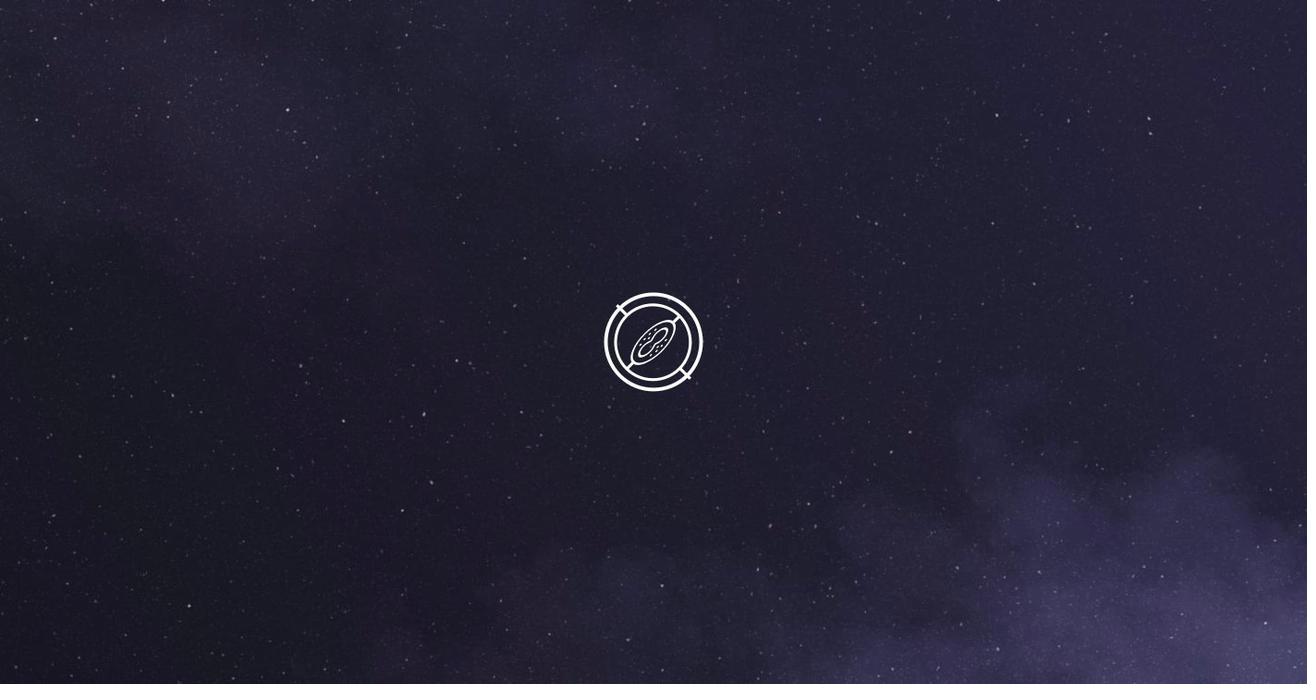 Task type: locate. For each thing, give the bounding box(es) containing it.
unknown image
[[105, 511, 156, 562]]

unknown wand image
[[320, 509, 372, 560]]

profile promo image
[[548, 185, 1222, 313], [548, 322, 1222, 450], [548, 459, 1222, 586], [548, 596, 1222, 684]]

4 profile promo image from the top
[[548, 596, 1222, 684]]



Task type: vqa. For each thing, say whether or not it's contained in the screenshot.
unknown 'Image'
yes



Task type: describe. For each thing, give the bounding box(es) containing it.
1 profile promo image from the top
[[548, 185, 1222, 313]]

open sidebar menu image
[[29, 38, 52, 59]]

2 profile promo image from the top
[[548, 322, 1222, 450]]

3 profile promo image from the top
[[548, 459, 1222, 586]]

unknown patronus image
[[213, 509, 265, 561]]



